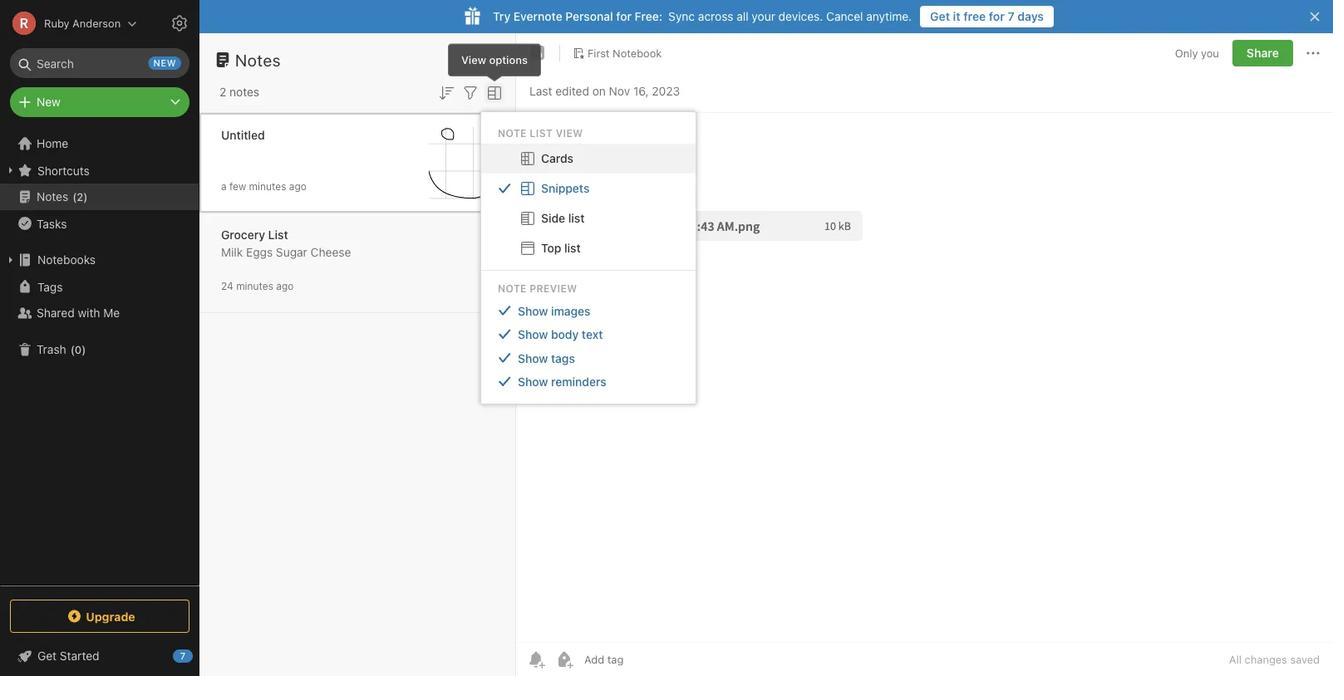 Task type: vqa. For each thing, say whether or not it's contained in the screenshot.
Main 'Element'
no



Task type: describe. For each thing, give the bounding box(es) containing it.
2023
[[652, 84, 680, 98]]

Help and Learning task checklist field
[[0, 643, 200, 670]]

cheese
[[311, 246, 351, 259]]

settings image
[[170, 13, 190, 33]]

all
[[737, 10, 749, 23]]

first notebook
[[588, 47, 662, 59]]

saved
[[1291, 654, 1320, 666]]

) for trash
[[82, 344, 86, 356]]

your
[[752, 10, 776, 23]]

grocery list
[[221, 228, 288, 242]]

show reminders
[[518, 375, 607, 389]]

cards menu item
[[481, 144, 696, 174]]

preview
[[530, 282, 577, 294]]

2 notes
[[219, 85, 259, 99]]

side
[[541, 211, 565, 225]]

7 inside "button"
[[1008, 10, 1015, 23]]

notes
[[230, 85, 259, 99]]

view
[[461, 54, 486, 66]]

first notebook button
[[567, 42, 668, 65]]

show tags
[[518, 351, 575, 365]]

across
[[698, 10, 734, 23]]

grocery
[[221, 228, 265, 242]]

expand note image
[[528, 43, 548, 63]]

a
[[221, 181, 227, 192]]

text
[[582, 328, 603, 341]]

More actions field
[[1303, 40, 1323, 67]]

2 inside note list element
[[219, 85, 226, 99]]

ruby anderson
[[44, 17, 121, 30]]

Add tag field
[[583, 653, 707, 667]]

thumbnail image
[[429, 127, 502, 200]]

eggs
[[246, 246, 273, 259]]

list
[[530, 127, 553, 139]]

home
[[37, 137, 68, 150]]

show body text
[[518, 328, 603, 341]]

show reminders link
[[481, 370, 696, 394]]

tasks button
[[0, 210, 199, 237]]

shared with me link
[[0, 300, 199, 327]]

24
[[221, 281, 233, 292]]

note for note preview
[[498, 282, 527, 294]]

View options field
[[480, 81, 505, 103]]

tasks
[[37, 217, 67, 230]]

changes
[[1245, 654, 1288, 666]]

show for show body text
[[518, 328, 548, 341]]

note window element
[[516, 33, 1333, 677]]

notes for notes
[[235, 50, 281, 69]]

you
[[1201, 47, 1219, 59]]

started
[[60, 650, 99, 663]]

Account field
[[0, 7, 137, 40]]

view
[[556, 127, 583, 139]]

7 inside help and learning task checklist field
[[180, 651, 186, 662]]

images
[[551, 304, 591, 318]]

shortcuts
[[37, 164, 90, 177]]

show body text link
[[481, 323, 696, 346]]

note preview
[[498, 282, 577, 294]]

untitled
[[221, 128, 265, 142]]

show images
[[518, 304, 591, 318]]

get started
[[37, 650, 99, 663]]

tags
[[37, 280, 63, 294]]

edited
[[555, 84, 589, 98]]

cancel
[[826, 10, 863, 23]]

for for 7
[[989, 10, 1005, 23]]

a few minutes ago
[[221, 181, 307, 192]]

more actions image
[[1303, 43, 1323, 63]]

shared with me
[[37, 306, 120, 320]]

cards
[[541, 151, 574, 165]]

new button
[[10, 87, 190, 117]]

expand notebooks image
[[4, 254, 17, 267]]

notebooks link
[[0, 247, 199, 273]]

anytime.
[[866, 10, 912, 23]]

evernote
[[514, 10, 563, 23]]

list for side list
[[568, 211, 585, 225]]

notebooks
[[37, 253, 96, 267]]

list for top list
[[564, 241, 581, 255]]

1 vertical spatial minutes
[[236, 281, 273, 292]]

trash
[[37, 343, 66, 357]]

get it free for 7 days button
[[920, 6, 1054, 27]]

show for show reminders
[[518, 375, 548, 389]]

for for free:
[[616, 10, 632, 23]]

shortcuts button
[[0, 157, 199, 184]]

notebook
[[613, 47, 662, 59]]

top
[[541, 241, 561, 255]]

sync
[[669, 10, 695, 23]]

upgrade button
[[10, 600, 190, 633]]

only you
[[1175, 47, 1219, 59]]

it
[[953, 10, 961, 23]]

note list view
[[498, 127, 583, 139]]

16,
[[633, 84, 649, 98]]



Task type: locate. For each thing, give the bounding box(es) containing it.
get for get started
[[37, 650, 57, 663]]

notes up notes
[[235, 50, 281, 69]]

1 dropdown list menu from the top
[[481, 144, 696, 263]]

list inside side list link
[[568, 211, 585, 225]]

show
[[518, 304, 548, 318], [518, 328, 548, 341], [518, 351, 548, 365], [518, 375, 548, 389]]

view options tooltip
[[448, 44, 541, 82]]

3 show from the top
[[518, 351, 548, 365]]

dropdown list menu
[[481, 144, 696, 263], [481, 299, 696, 394]]

) right trash
[[82, 344, 86, 356]]

2 inside notes ( 2 )
[[77, 191, 83, 203]]

show inside 'link'
[[518, 304, 548, 318]]

cards link
[[481, 144, 696, 174]]

show down note preview
[[518, 304, 548, 318]]

Search text field
[[22, 48, 178, 78]]

upgrade
[[86, 610, 135, 624]]

ago down milk eggs sugar cheese
[[276, 281, 294, 292]]

0 vertical spatial (
[[73, 191, 77, 203]]

trash ( 0 )
[[37, 343, 86, 357]]

show up show tags on the bottom
[[518, 328, 548, 341]]

show for show tags
[[518, 351, 548, 365]]

notes ( 2 )
[[37, 190, 88, 204]]

0 horizontal spatial get
[[37, 650, 57, 663]]

click to collapse image
[[193, 646, 206, 666]]

add filters image
[[461, 83, 480, 103]]

0 vertical spatial list
[[568, 211, 585, 225]]

1 vertical spatial get
[[37, 650, 57, 663]]

1 vertical spatial list
[[564, 241, 581, 255]]

get for get it free for 7 days
[[930, 10, 950, 23]]

get left started
[[37, 650, 57, 663]]

new
[[153, 58, 176, 69]]

last
[[530, 84, 552, 98]]

try
[[493, 10, 511, 23]]

1 horizontal spatial for
[[989, 10, 1005, 23]]

1 vertical spatial 2
[[77, 191, 83, 203]]

me
[[103, 306, 120, 320]]

with
[[78, 306, 100, 320]]

0 vertical spatial note
[[498, 127, 527, 139]]

tree
[[0, 131, 200, 585]]

new
[[37, 95, 61, 109]]

(
[[73, 191, 77, 203], [70, 344, 75, 356]]

show left tags
[[518, 351, 548, 365]]

0 vertical spatial minutes
[[249, 181, 286, 192]]

0
[[75, 344, 82, 356]]

show tags link
[[481, 346, 696, 370]]

snippets
[[541, 181, 590, 195]]

( inside notes ( 2 )
[[73, 191, 77, 203]]

reminders
[[551, 375, 607, 389]]

note left list
[[498, 127, 527, 139]]

Note Editor text field
[[516, 113, 1333, 643]]

) inside trash ( 0 )
[[82, 344, 86, 356]]

0 vertical spatial notes
[[235, 50, 281, 69]]

)
[[83, 191, 88, 203], [82, 344, 86, 356]]

1 vertical spatial note
[[498, 282, 527, 294]]

milk
[[221, 246, 243, 259]]

1 vertical spatial notes
[[37, 190, 68, 204]]

1 horizontal spatial 7
[[1008, 10, 1015, 23]]

view options
[[461, 54, 528, 66]]

show down show tags on the bottom
[[518, 375, 548, 389]]

list
[[268, 228, 288, 242]]

first
[[588, 47, 610, 59]]

Add filters field
[[461, 81, 480, 103]]

4 show from the top
[[518, 375, 548, 389]]

get inside help and learning task checklist field
[[37, 650, 57, 663]]

free:
[[635, 10, 663, 23]]

note list element
[[200, 33, 516, 677]]

note left preview
[[498, 282, 527, 294]]

dropdown list menu containing cards
[[481, 144, 696, 263]]

only
[[1175, 47, 1198, 59]]

for left the free:
[[616, 10, 632, 23]]

( down shortcuts at left
[[73, 191, 77, 203]]

0 vertical spatial ago
[[289, 181, 307, 192]]

Sort options field
[[436, 81, 456, 103]]

1 horizontal spatial 2
[[219, 85, 226, 99]]

list right side
[[568, 211, 585, 225]]

get it free for 7 days
[[930, 10, 1044, 23]]

) down shortcuts button
[[83, 191, 88, 203]]

all changes saved
[[1229, 654, 1320, 666]]

minutes right 24
[[236, 281, 273, 292]]

days
[[1018, 10, 1044, 23]]

add tag image
[[554, 650, 574, 670]]

top list link
[[481, 233, 696, 263]]

minutes right few
[[249, 181, 286, 192]]

tags
[[551, 351, 575, 365]]

( for trash
[[70, 344, 75, 356]]

) inside notes ( 2 )
[[83, 191, 88, 203]]

side list
[[541, 211, 585, 225]]

top list
[[541, 241, 581, 255]]

shared
[[37, 306, 75, 320]]

( right trash
[[70, 344, 75, 356]]

get left it
[[930, 10, 950, 23]]

0 vertical spatial dropdown list menu
[[481, 144, 696, 263]]

anderson
[[72, 17, 121, 30]]

7 left "days"
[[1008, 10, 1015, 23]]

show images link
[[481, 299, 696, 323]]

free
[[964, 10, 986, 23]]

0 horizontal spatial 7
[[180, 651, 186, 662]]

1 for from the left
[[616, 10, 632, 23]]

2 dropdown list menu from the top
[[481, 299, 696, 394]]

1 note from the top
[[498, 127, 527, 139]]

list inside "top list" link
[[564, 241, 581, 255]]

options
[[489, 54, 528, 66]]

side list link
[[481, 203, 696, 233]]

notes for notes ( 2 )
[[37, 190, 68, 204]]

minutes
[[249, 181, 286, 192], [236, 281, 273, 292]]

few
[[229, 181, 246, 192]]

get inside "button"
[[930, 10, 950, 23]]

list right top
[[564, 241, 581, 255]]

1 horizontal spatial notes
[[235, 50, 281, 69]]

notes up "tasks" at the top left
[[37, 190, 68, 204]]

devices.
[[779, 10, 823, 23]]

try evernote personal for free: sync across all your devices. cancel anytime.
[[493, 10, 912, 23]]

0 horizontal spatial notes
[[37, 190, 68, 204]]

sugar
[[276, 246, 307, 259]]

new search field
[[22, 48, 181, 78]]

share
[[1247, 46, 1279, 60]]

1 vertical spatial dropdown list menu
[[481, 299, 696, 394]]

nov
[[609, 84, 630, 98]]

tags button
[[0, 273, 199, 300]]

0 vertical spatial 2
[[219, 85, 226, 99]]

for inside "button"
[[989, 10, 1005, 23]]

) for notes
[[83, 191, 88, 203]]

0 horizontal spatial for
[[616, 10, 632, 23]]

7
[[1008, 10, 1015, 23], [180, 651, 186, 662]]

personal
[[566, 10, 613, 23]]

( inside trash ( 0 )
[[70, 344, 75, 356]]

body
[[551, 328, 579, 341]]

ruby
[[44, 17, 69, 30]]

0 vertical spatial 7
[[1008, 10, 1015, 23]]

24 minutes ago
[[221, 281, 294, 292]]

home link
[[0, 131, 200, 157]]

get
[[930, 10, 950, 23], [37, 650, 57, 663]]

2 note from the top
[[498, 282, 527, 294]]

tree containing home
[[0, 131, 200, 585]]

note for note list view
[[498, 127, 527, 139]]

1 vertical spatial ago
[[276, 281, 294, 292]]

last edited on nov 16, 2023
[[530, 84, 680, 98]]

7 left click to collapse "icon"
[[180, 651, 186, 662]]

1 vertical spatial 7
[[180, 651, 186, 662]]

share button
[[1233, 40, 1293, 67]]

1 show from the top
[[518, 304, 548, 318]]

add a reminder image
[[526, 650, 546, 670]]

notes inside note list element
[[235, 50, 281, 69]]

dropdown list menu containing show images
[[481, 299, 696, 394]]

( for notes
[[73, 191, 77, 203]]

0 vertical spatial )
[[83, 191, 88, 203]]

ago right few
[[289, 181, 307, 192]]

for right free
[[989, 10, 1005, 23]]

0 horizontal spatial 2
[[77, 191, 83, 203]]

1 vertical spatial )
[[82, 344, 86, 356]]

milk eggs sugar cheese
[[221, 246, 351, 259]]

0 vertical spatial get
[[930, 10, 950, 23]]

all
[[1229, 654, 1242, 666]]

2 for from the left
[[989, 10, 1005, 23]]

2 left notes
[[219, 85, 226, 99]]

on
[[592, 84, 606, 98]]

note
[[498, 127, 527, 139], [498, 282, 527, 294]]

2 show from the top
[[518, 328, 548, 341]]

1 horizontal spatial get
[[930, 10, 950, 23]]

show for show images
[[518, 304, 548, 318]]

2 down shortcuts at left
[[77, 191, 83, 203]]

1 vertical spatial (
[[70, 344, 75, 356]]

snippets link
[[481, 174, 696, 203]]

notes inside tree
[[37, 190, 68, 204]]

list
[[568, 211, 585, 225], [564, 241, 581, 255]]



